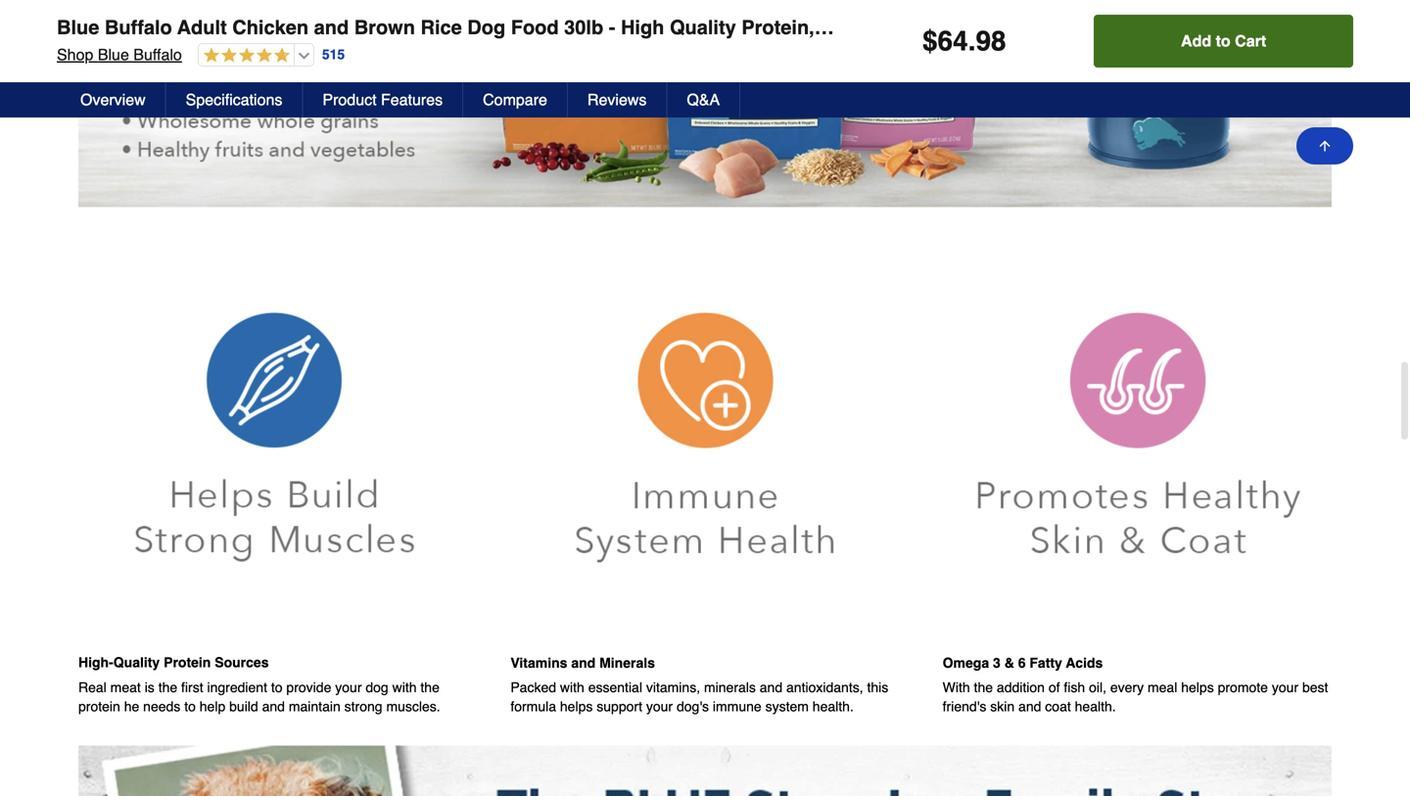 Task type: describe. For each thing, give the bounding box(es) containing it.
1 vertical spatial buffalo
[[133, 46, 182, 64]]

1 horizontal spatial fatty
[[1132, 16, 1179, 39]]

compare
[[483, 91, 547, 109]]

packed
[[511, 680, 556, 695]]

cart
[[1235, 32, 1267, 50]]

4.7 stars image
[[199, 47, 290, 65]]

fatty inside 'omega 3 & 6 fatty acids with the addition of fish oil, every meal helps promote your best friend's skin and coat health.'
[[1030, 655, 1062, 671]]

1 horizontal spatial to
[[271, 680, 283, 695]]

dog's
[[677, 699, 709, 715]]

promote
[[1218, 680, 1268, 695]]

product
[[323, 91, 377, 109]]

real
[[78, 680, 107, 695]]

needs
[[143, 699, 181, 715]]

meat
[[110, 680, 141, 695]]

30lb
[[564, 16, 603, 39]]

1 horizontal spatial &
[[1097, 16, 1111, 39]]

grains,
[[935, 16, 1003, 39]]

protein
[[164, 655, 211, 671]]

skin
[[990, 699, 1015, 715]]

for
[[1243, 16, 1269, 39]]

build
[[229, 699, 258, 715]]

vitamins,
[[646, 680, 700, 695]]

blue buffalo  adult chicken and brown rice dog food 30lb - high quality protein, wholesome grains, omega 3 & 6 fatty acids for healthy skin &
[[57, 16, 1410, 39]]

helps inside the 'vitamins and minerals packed with essential vitamins, minerals and antioxidants, this formula helps support your dog's immune system health.'
[[560, 699, 593, 715]]

2 the from the left
[[421, 680, 440, 695]]

3 inside 'omega 3 & 6 fatty acids with the addition of fish oil, every meal helps promote your best friend's skin and coat health.'
[[993, 655, 1001, 671]]

product features button
[[303, 82, 463, 118]]

rice
[[421, 16, 462, 39]]

0 vertical spatial blue
[[57, 16, 99, 39]]

515
[[322, 47, 345, 62]]

maintain
[[289, 699, 341, 715]]

1 horizontal spatial 6
[[1116, 16, 1127, 39]]

specifications
[[186, 91, 282, 109]]

64
[[938, 25, 968, 57]]

acids inside 'omega 3 & 6 fatty acids with the addition of fish oil, every meal helps promote your best friend's skin and coat health.'
[[1066, 655, 1103, 671]]

2 horizontal spatial &
[[1397, 16, 1410, 39]]

fish
[[1064, 680, 1085, 695]]

ingredient
[[207, 680, 267, 695]]

high-
[[78, 655, 113, 671]]

your inside "high-quality protein sources real meat is the first ingredient to provide your dog with the protein he needs to help build and maintain strong muscles."
[[335, 680, 362, 695]]

healthy
[[1274, 16, 1345, 39]]

strong
[[344, 699, 383, 715]]

with inside "high-quality protein sources real meat is the first ingredient to provide your dog with the protein he needs to help build and maintain strong muscles."
[[392, 680, 417, 695]]

specifications button
[[166, 82, 303, 118]]

features
[[381, 91, 443, 109]]

reviews
[[588, 91, 647, 109]]

add
[[1181, 32, 1212, 50]]

muscles.
[[386, 699, 440, 715]]

he
[[124, 699, 139, 715]]

of
[[1049, 680, 1060, 695]]

with inside the 'vitamins and minerals packed with essential vitamins, minerals and antioxidants, this formula helps support your dog's immune system health.'
[[560, 680, 585, 695]]

$
[[923, 25, 938, 57]]

food
[[511, 16, 559, 39]]

vitamins
[[511, 655, 568, 671]]

coat
[[1045, 699, 1071, 715]]

vitamins and minerals packed with essential vitamins, minerals and antioxidants, this formula helps support your dog's immune system health.
[[511, 655, 889, 715]]

help
[[200, 699, 225, 715]]

protein
[[78, 699, 120, 715]]

add to cart button
[[1094, 15, 1354, 68]]

your inside the 'vitamins and minerals packed with essential vitamins, minerals and antioxidants, this formula helps support your dog's immune system health.'
[[646, 699, 673, 715]]

chicken
[[232, 16, 309, 39]]

omega inside 'omega 3 & 6 fatty acids with the addition of fish oil, every meal helps promote your best friend's skin and coat health.'
[[943, 655, 989, 671]]

dog
[[467, 16, 506, 39]]

first
[[181, 680, 203, 695]]



Task type: locate. For each thing, give the bounding box(es) containing it.
dog
[[366, 680, 389, 695]]

omega up with in the right of the page
[[943, 655, 989, 671]]

.
[[968, 25, 976, 57]]

0 vertical spatial helps
[[1181, 680, 1214, 695]]

2 horizontal spatial to
[[1216, 32, 1231, 50]]

1 the from the left
[[158, 680, 177, 695]]

health.
[[813, 699, 854, 715], [1075, 699, 1116, 715]]

compare button
[[463, 82, 568, 118]]

1 vertical spatial fatty
[[1030, 655, 1062, 671]]

formula
[[511, 699, 556, 715]]

q&a button
[[667, 82, 741, 118]]

3 right 98
[[1080, 16, 1091, 39]]

high-quality protein sources real meat is the first ingredient to provide your dog with the protein he needs to help build and maintain strong muscles.
[[78, 655, 440, 715]]

every
[[1111, 680, 1144, 695]]

and
[[314, 16, 349, 39], [571, 655, 596, 671], [760, 680, 783, 695], [262, 699, 285, 715], [1019, 699, 1042, 715]]

shop blue buffalo
[[57, 46, 182, 64]]

0 horizontal spatial fatty
[[1030, 655, 1062, 671]]

system
[[765, 699, 809, 715]]

your down the vitamins,
[[646, 699, 673, 715]]

minerals
[[600, 655, 655, 671]]

skin
[[1351, 16, 1392, 39]]

quality up meat at the left bottom
[[113, 655, 160, 671]]

6 inside 'omega 3 & 6 fatty acids with the addition of fish oil, every meal helps promote your best friend's skin and coat health.'
[[1018, 655, 1026, 671]]

provide
[[286, 680, 331, 695]]

oil,
[[1089, 680, 1107, 695]]

& left add
[[1097, 16, 1111, 39]]

& right skin
[[1397, 16, 1410, 39]]

acids
[[1184, 16, 1237, 39], [1066, 655, 1103, 671]]

quality right high in the top of the page
[[670, 16, 736, 39]]

0 horizontal spatial the
[[158, 680, 177, 695]]

6
[[1116, 16, 1127, 39], [1018, 655, 1026, 671]]

2 horizontal spatial the
[[974, 680, 993, 695]]

0 vertical spatial fatty
[[1132, 16, 1179, 39]]

1 vertical spatial quality
[[113, 655, 160, 671]]

0 horizontal spatial your
[[335, 680, 362, 695]]

helps
[[1181, 680, 1214, 695], [560, 699, 593, 715]]

omega right 98
[[1008, 16, 1075, 39]]

to left provide
[[271, 680, 283, 695]]

health. inside the 'vitamins and minerals packed with essential vitamins, minerals and antioxidants, this formula helps support your dog's immune system health.'
[[813, 699, 854, 715]]

1 horizontal spatial omega
[[1008, 16, 1075, 39]]

health. down oil,
[[1075, 699, 1116, 715]]

1 vertical spatial to
[[271, 680, 283, 695]]

and inside "high-quality protein sources real meat is the first ingredient to provide your dog with the protein he needs to help build and maintain strong muscles."
[[262, 699, 285, 715]]

0 horizontal spatial health.
[[813, 699, 854, 715]]

1 horizontal spatial with
[[560, 680, 585, 695]]

your inside 'omega 3 & 6 fatty acids with the addition of fish oil, every meal helps promote your best friend's skin and coat health.'
[[1272, 680, 1299, 695]]

fatty left add
[[1132, 16, 1179, 39]]

health. down antioxidants,
[[813, 699, 854, 715]]

helps right meal
[[1181, 680, 1214, 695]]

omega 3 & 6 fatty acids with the addition of fish oil, every meal helps promote your best friend's skin and coat health.
[[943, 655, 1328, 715]]

the
[[158, 680, 177, 695], [421, 680, 440, 695], [974, 680, 993, 695]]

wholesome
[[820, 16, 930, 39]]

with right packed
[[560, 680, 585, 695]]

the for is
[[158, 680, 177, 695]]

quality inside "high-quality protein sources real meat is the first ingredient to provide your dog with the protein he needs to help build and maintain strong muscles."
[[113, 655, 160, 671]]

your up strong
[[335, 680, 362, 695]]

0 horizontal spatial with
[[392, 680, 417, 695]]

shop
[[57, 46, 93, 64]]

2 with from the left
[[560, 680, 585, 695]]

and up 515
[[314, 16, 349, 39]]

omega
[[1008, 16, 1075, 39], [943, 655, 989, 671]]

1 horizontal spatial helps
[[1181, 680, 1214, 695]]

helps right formula
[[560, 699, 593, 715]]

0 horizontal spatial 6
[[1018, 655, 1026, 671]]

protein,
[[742, 16, 815, 39]]

0 horizontal spatial 3
[[993, 655, 1001, 671]]

1 vertical spatial acids
[[1066, 655, 1103, 671]]

this
[[867, 680, 889, 695]]

& inside 'omega 3 & 6 fatty acids with the addition of fish oil, every meal helps promote your best friend's skin and coat health.'
[[1005, 655, 1014, 671]]

with
[[392, 680, 417, 695], [560, 680, 585, 695]]

friend's
[[943, 699, 987, 715]]

the up friend's
[[974, 680, 993, 695]]

1 vertical spatial omega
[[943, 655, 989, 671]]

health. inside 'omega 3 & 6 fatty acids with the addition of fish oil, every meal helps promote your best friend's skin and coat health.'
[[1075, 699, 1116, 715]]

& up addition
[[1005, 655, 1014, 671]]

acids left for
[[1184, 16, 1237, 39]]

1 horizontal spatial acids
[[1184, 16, 1237, 39]]

1 health. from the left
[[813, 699, 854, 715]]

buffalo
[[105, 16, 172, 39], [133, 46, 182, 64]]

add to cart
[[1181, 32, 1267, 50]]

support
[[597, 699, 642, 715]]

the for with
[[974, 680, 993, 695]]

immune
[[713, 699, 762, 715]]

arrow up image
[[1317, 138, 1333, 154]]

3 up addition
[[993, 655, 1001, 671]]

0 vertical spatial acids
[[1184, 16, 1237, 39]]

blue
[[57, 16, 99, 39], [98, 46, 129, 64]]

0 vertical spatial 6
[[1116, 16, 1127, 39]]

your left best
[[1272, 680, 1299, 695]]

1 horizontal spatial health.
[[1075, 699, 1116, 715]]

to
[[1216, 32, 1231, 50], [271, 680, 283, 695], [184, 699, 196, 715]]

1 with from the left
[[392, 680, 417, 695]]

blue up shop
[[57, 16, 99, 39]]

1 vertical spatial helps
[[560, 699, 593, 715]]

to down first on the left bottom of the page
[[184, 699, 196, 715]]

to right add
[[1216, 32, 1231, 50]]

brown
[[354, 16, 415, 39]]

0 vertical spatial 3
[[1080, 16, 1091, 39]]

6 up addition
[[1018, 655, 1026, 671]]

overview button
[[61, 82, 166, 118]]

antioxidants,
[[786, 680, 863, 695]]

high
[[621, 16, 664, 39]]

3 the from the left
[[974, 680, 993, 695]]

the up the muscles.
[[421, 680, 440, 695]]

0 vertical spatial to
[[1216, 32, 1231, 50]]

and down addition
[[1019, 699, 1042, 715]]

overview
[[80, 91, 146, 109]]

0 horizontal spatial quality
[[113, 655, 160, 671]]

the right is
[[158, 680, 177, 695]]

product features
[[323, 91, 443, 109]]

is
[[145, 680, 155, 695]]

$ 64 . 98
[[923, 25, 1006, 57]]

essential
[[588, 680, 642, 695]]

0 horizontal spatial &
[[1005, 655, 1014, 671]]

meal
[[1148, 680, 1178, 695]]

2 vertical spatial to
[[184, 699, 196, 715]]

0 horizontal spatial omega
[[943, 655, 989, 671]]

2 health. from the left
[[1075, 699, 1116, 715]]

buffalo up shop blue buffalo
[[105, 16, 172, 39]]

0 horizontal spatial helps
[[560, 699, 593, 715]]

buffalo down adult
[[133, 46, 182, 64]]

the inside 'omega 3 & 6 fatty acids with the addition of fish oil, every meal helps promote your best friend's skin and coat health.'
[[974, 680, 993, 695]]

0 vertical spatial quality
[[670, 16, 736, 39]]

and right build
[[262, 699, 285, 715]]

1 vertical spatial blue
[[98, 46, 129, 64]]

with up the muscles.
[[392, 680, 417, 695]]

0 horizontal spatial to
[[184, 699, 196, 715]]

98
[[976, 25, 1006, 57]]

reviews button
[[568, 82, 667, 118]]

best
[[1303, 680, 1328, 695]]

with
[[943, 680, 970, 695]]

and up essential at bottom
[[571, 655, 596, 671]]

3
[[1080, 16, 1091, 39], [993, 655, 1001, 671]]

1 vertical spatial 6
[[1018, 655, 1026, 671]]

6 left add
[[1116, 16, 1127, 39]]

fatty
[[1132, 16, 1179, 39], [1030, 655, 1062, 671]]

1 horizontal spatial 3
[[1080, 16, 1091, 39]]

0 vertical spatial buffalo
[[105, 16, 172, 39]]

acids up fish
[[1066, 655, 1103, 671]]

fatty up of
[[1030, 655, 1062, 671]]

and up 'system'
[[760, 680, 783, 695]]

sources
[[215, 655, 269, 671]]

1 horizontal spatial your
[[646, 699, 673, 715]]

addition
[[997, 680, 1045, 695]]

blue right shop
[[98, 46, 129, 64]]

2 horizontal spatial your
[[1272, 680, 1299, 695]]

to inside button
[[1216, 32, 1231, 50]]

your
[[335, 680, 362, 695], [1272, 680, 1299, 695], [646, 699, 673, 715]]

minerals
[[704, 680, 756, 695]]

&
[[1097, 16, 1111, 39], [1397, 16, 1410, 39], [1005, 655, 1014, 671]]

q&a
[[687, 91, 720, 109]]

adult
[[177, 16, 227, 39]]

0 vertical spatial omega
[[1008, 16, 1075, 39]]

helps inside 'omega 3 & 6 fatty acids with the addition of fish oil, every meal helps promote your best friend's skin and coat health.'
[[1181, 680, 1214, 695]]

and inside 'omega 3 & 6 fatty acids with the addition of fish oil, every meal helps promote your best friend's skin and coat health.'
[[1019, 699, 1042, 715]]

1 vertical spatial 3
[[993, 655, 1001, 671]]

-
[[609, 16, 615, 39]]

1 horizontal spatial the
[[421, 680, 440, 695]]

0 horizontal spatial acids
[[1066, 655, 1103, 671]]

1 horizontal spatial quality
[[670, 16, 736, 39]]



Task type: vqa. For each thing, say whether or not it's contained in the screenshot.
Mug to the right
no



